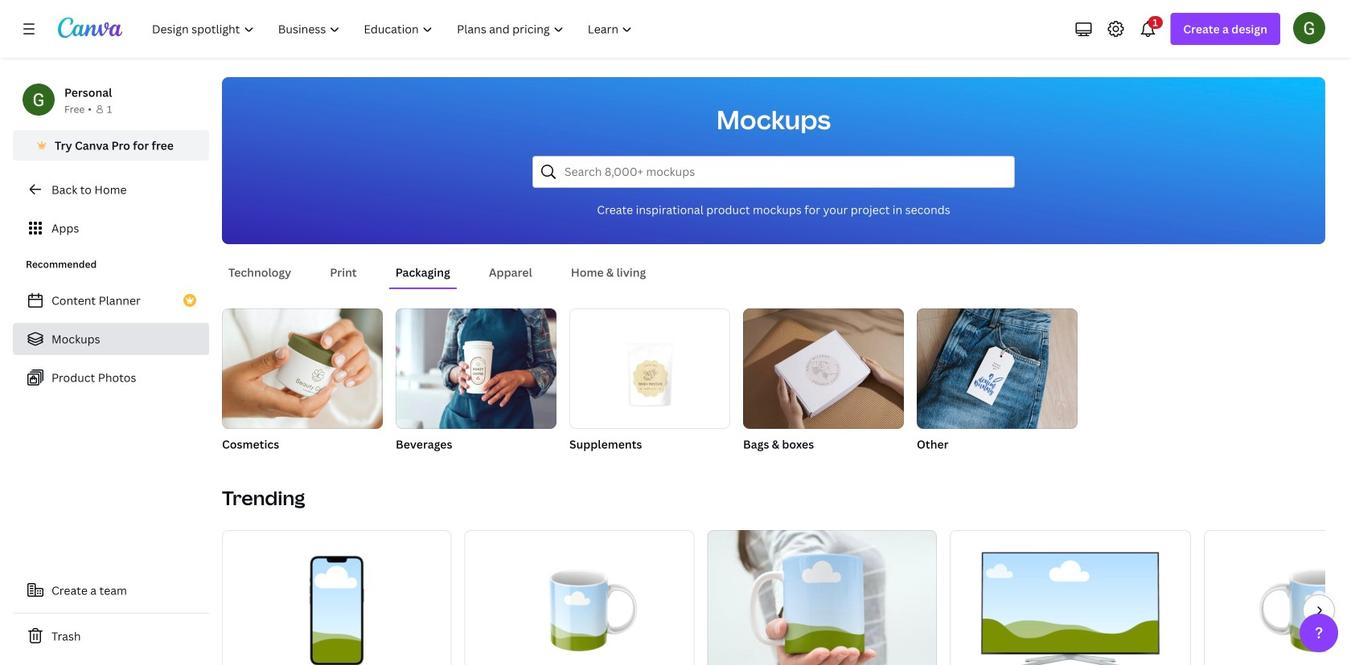 Task type: locate. For each thing, give the bounding box(es) containing it.
list
[[13, 285, 209, 394]]

gary orlando image
[[1293, 12, 1325, 44]]

group
[[222, 309, 383, 454], [222, 309, 383, 429], [396, 309, 556, 454], [396, 309, 556, 429], [569, 309, 730, 454], [569, 309, 730, 429], [743, 309, 904, 454], [743, 309, 904, 429], [917, 309, 1078, 454], [222, 531, 452, 666], [465, 531, 694, 666], [707, 531, 937, 666]]



Task type: vqa. For each thing, say whether or not it's contained in the screenshot.
the bottom Life
no



Task type: describe. For each thing, give the bounding box(es) containing it.
Label search field
[[565, 157, 1004, 187]]

top level navigation element
[[142, 13, 646, 45]]



